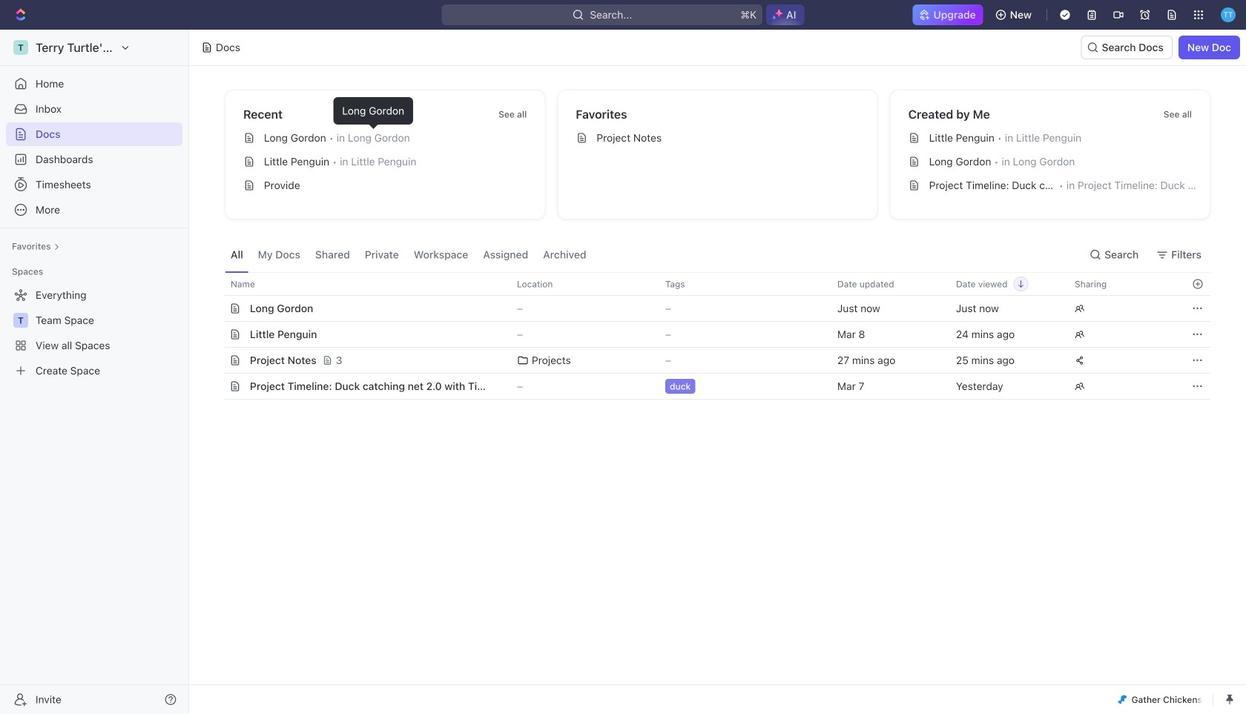 Task type: vqa. For each thing, say whether or not it's contained in the screenshot.
table
yes



Task type: describe. For each thing, give the bounding box(es) containing it.
team space, , element
[[13, 313, 28, 328]]

tree inside the sidebar navigation
[[6, 283, 183, 383]]

sidebar navigation
[[0, 30, 192, 714]]



Task type: locate. For each thing, give the bounding box(es) containing it.
terry turtle's workspace, , element
[[13, 40, 28, 55]]

row
[[208, 272, 1211, 296], [211, 295, 1211, 322], [208, 321, 1211, 348], [208, 347, 1211, 374], [208, 373, 1211, 400]]

tree
[[6, 283, 183, 383]]

drumstick bite image
[[1118, 696, 1127, 704]]

table
[[208, 272, 1211, 400]]

cell
[[211, 296, 228, 321]]

tab list
[[225, 237, 592, 272]]



